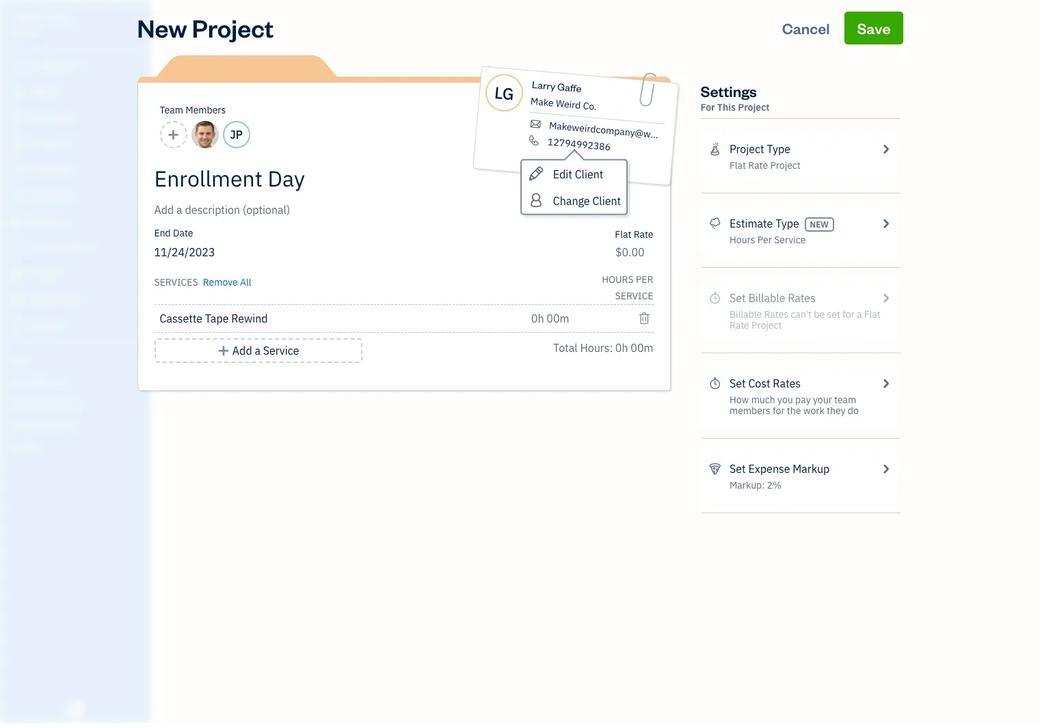 Task type: vqa. For each thing, say whether or not it's contained in the screenshot.
the End Date
yes



Task type: locate. For each thing, give the bounding box(es) containing it.
chevronright image
[[879, 141, 892, 157], [879, 215, 892, 232], [879, 461, 892, 477]]

cancel button
[[770, 12, 842, 44]]

0 vertical spatial service
[[774, 234, 806, 246]]

service right a
[[263, 344, 299, 358]]

cassette tape rewind
[[160, 312, 268, 325]]

dashboard image
[[9, 59, 25, 73]]

1 vertical spatial chevronright image
[[879, 215, 892, 232]]

1 horizontal spatial flat
[[730, 159, 746, 172]]

flat down project type
[[730, 159, 746, 172]]

settings
[[701, 81, 757, 101]]

hours for estimate type
[[730, 234, 755, 246]]

items and services image
[[10, 398, 146, 409]]

your
[[813, 394, 832, 406]]

2 set from the top
[[730, 462, 746, 476]]

for
[[773, 405, 785, 417]]

services remove all
[[154, 276, 251, 289]]

team
[[160, 104, 183, 116]]

remove
[[203, 276, 238, 289]]

this
[[717, 101, 736, 114]]

hours inside hours per service
[[602, 274, 634, 286]]

turtle
[[11, 12, 50, 26]]

2 vertical spatial chevronright image
[[879, 461, 892, 477]]

edit
[[553, 167, 572, 181]]

much
[[751, 394, 775, 406]]

0 vertical spatial type
[[767, 142, 790, 156]]

timetracking image
[[709, 375, 721, 392]]

1 vertical spatial flat
[[615, 228, 631, 241]]

1 vertical spatial rate
[[634, 228, 653, 241]]

make
[[530, 95, 554, 109]]

type up flat rate project
[[767, 142, 790, 156]]

expense image
[[9, 189, 25, 203]]

set
[[730, 377, 746, 390], [730, 462, 746, 476]]

0 vertical spatial flat
[[730, 159, 746, 172]]

client
[[574, 167, 603, 181], [592, 194, 620, 208]]

client image
[[9, 85, 25, 99]]

for
[[701, 101, 715, 114]]

rate
[[748, 159, 768, 172], [634, 228, 653, 241]]

service right per
[[774, 234, 806, 246]]

service
[[615, 290, 653, 302]]

0 vertical spatial chevronright image
[[879, 141, 892, 157]]

0 vertical spatial rate
[[748, 159, 768, 172]]

set up markup:
[[730, 462, 746, 476]]

rate down project type
[[748, 159, 768, 172]]

plus image
[[217, 343, 230, 359]]

end date
[[154, 227, 193, 239]]

how much you pay your team members for the work they do
[[730, 394, 859, 417]]

larry
[[531, 78, 556, 93]]

team
[[834, 394, 856, 406]]

save
[[857, 18, 891, 38]]

estimates image
[[709, 215, 721, 232]]

hours
[[730, 234, 755, 246], [602, 274, 634, 286]]

members
[[730, 405, 771, 417]]

1 set from the top
[[730, 377, 746, 390]]

Project Description text field
[[154, 202, 530, 218]]

change
[[553, 194, 589, 208]]

project
[[192, 12, 274, 44], [738, 101, 770, 114], [730, 142, 764, 156], [770, 159, 801, 172]]

1 horizontal spatial rate
[[748, 159, 768, 172]]

do
[[848, 405, 859, 417]]

markup:
[[730, 479, 765, 492]]

per
[[636, 274, 653, 286]]

team members image
[[10, 376, 146, 387]]

how
[[730, 394, 749, 406]]

client for edit
[[574, 167, 603, 181]]

flat for flat rate project
[[730, 159, 746, 172]]

expenses image
[[709, 461, 721, 477]]

0h
[[615, 341, 628, 355]]

set up how
[[730, 377, 746, 390]]

client right change
[[592, 194, 620, 208]]

type up the hours per service
[[776, 217, 799, 230]]

1 vertical spatial client
[[592, 194, 620, 208]]

0 horizontal spatial hours
[[602, 274, 634, 286]]

members
[[186, 104, 226, 116]]

1 vertical spatial service
[[263, 344, 299, 358]]

1 vertical spatial type
[[776, 217, 799, 230]]

new
[[137, 12, 187, 44]]

hours per service
[[602, 274, 653, 302]]

project inside settings for this project
[[738, 101, 770, 114]]

1 vertical spatial hours
[[602, 274, 634, 286]]

settings image
[[10, 442, 146, 453]]

set for set expense markup
[[730, 462, 746, 476]]

weird
[[555, 97, 581, 112]]

0 horizontal spatial service
[[263, 344, 299, 358]]

service inside button
[[263, 344, 299, 358]]

0 vertical spatial set
[[730, 377, 746, 390]]

set for set cost rates
[[730, 377, 746, 390]]

apps image
[[10, 354, 146, 365]]

rate up amount (usd) text box
[[634, 228, 653, 241]]

timer image
[[9, 241, 25, 255]]

3 chevronright image from the top
[[879, 461, 892, 477]]

0 vertical spatial hours
[[730, 234, 755, 246]]

project image
[[9, 215, 25, 229]]

estimate
[[730, 217, 773, 230]]

client right "edit"
[[574, 167, 603, 181]]

service
[[774, 234, 806, 246], [263, 344, 299, 358]]

bank connections image
[[10, 420, 146, 431]]

0 horizontal spatial flat
[[615, 228, 631, 241]]

flat up amount (usd) text box
[[615, 228, 631, 241]]

1 chevronright image from the top
[[879, 141, 892, 157]]

1 horizontal spatial service
[[774, 234, 806, 246]]

date
[[173, 227, 193, 239]]

rate for flat rate project
[[748, 159, 768, 172]]

2 chevronright image from the top
[[879, 215, 892, 232]]

new project
[[137, 12, 274, 44]]

flat
[[730, 159, 746, 172], [615, 228, 631, 241]]

pay
[[795, 394, 811, 406]]

type
[[767, 142, 790, 156], [776, 217, 799, 230]]

1 horizontal spatial hours
[[730, 234, 755, 246]]

hours for services
[[602, 274, 634, 286]]

Project Name text field
[[154, 165, 530, 192]]

gaffe
[[557, 80, 582, 95]]

hours up service at the top right of the page
[[602, 274, 634, 286]]

set expense markup
[[730, 462, 830, 476]]

change client
[[553, 194, 620, 208]]

1 vertical spatial set
[[730, 462, 746, 476]]

client for change
[[592, 194, 620, 208]]

0 vertical spatial client
[[574, 167, 603, 181]]

total hours: 0h 00m
[[553, 341, 653, 355]]

new
[[810, 219, 829, 230]]

markup
[[793, 462, 830, 476]]

services
[[154, 276, 198, 289]]

save button
[[845, 12, 903, 44]]

projects image
[[709, 141, 721, 157]]

remove all button
[[200, 271, 251, 291]]

0 horizontal spatial rate
[[634, 228, 653, 241]]

hours down estimate
[[730, 234, 755, 246]]



Task type: describe. For each thing, give the bounding box(es) containing it.
chevronright image for project type
[[879, 141, 892, 157]]

you
[[778, 394, 793, 406]]

hours per service
[[730, 234, 806, 246]]

End date in  format text field
[[154, 245, 404, 259]]

service for hours per service
[[774, 234, 806, 246]]

markup: 2%
[[730, 479, 782, 492]]

report image
[[9, 319, 25, 333]]

inc
[[53, 12, 72, 26]]

total
[[553, 341, 578, 355]]

cost
[[748, 377, 770, 390]]

remove project service image
[[638, 310, 651, 327]]

add a service button
[[154, 338, 362, 363]]

flat for flat rate
[[615, 228, 631, 241]]

add team member image
[[167, 127, 180, 143]]

chevronright image for estimate type
[[879, 215, 892, 232]]

end
[[154, 227, 171, 239]]

money image
[[9, 267, 25, 281]]

12794992386
[[547, 136, 611, 153]]

hours:
[[580, 341, 613, 355]]

settings for this project
[[701, 81, 770, 114]]

chart image
[[9, 293, 25, 307]]

chevronright image
[[879, 375, 892, 392]]

flat rate
[[615, 228, 653, 241]]

the
[[787, 405, 801, 417]]

tape
[[205, 312, 229, 325]]

edit client
[[553, 167, 603, 181]]

a
[[255, 344, 261, 358]]

expense
[[748, 462, 790, 476]]

estimate image
[[9, 111, 25, 125]]

they
[[827, 405, 846, 417]]

2%
[[767, 479, 782, 492]]

rewind
[[231, 312, 268, 325]]

cancel
[[782, 18, 830, 38]]

work
[[803, 405, 824, 417]]

rates
[[773, 377, 801, 390]]

00m
[[631, 341, 653, 355]]

main element
[[0, 0, 185, 723]]

co.
[[582, 99, 597, 113]]

team members
[[160, 104, 226, 116]]

phone image
[[526, 134, 541, 147]]

0h 00m text field
[[531, 312, 570, 325]]

all
[[240, 276, 251, 289]]

service for add a service
[[263, 344, 299, 358]]

cassette
[[160, 312, 202, 325]]

payment image
[[9, 163, 25, 177]]

lg
[[493, 81, 515, 105]]

invoice image
[[9, 137, 25, 151]]

set cost rates
[[730, 377, 801, 390]]

larry gaffe make weird co.
[[530, 78, 597, 113]]

freshbooks image
[[64, 702, 86, 718]]

add
[[232, 344, 252, 358]]

chevronright image for set expense markup
[[879, 461, 892, 477]]

Amount (USD) text field
[[615, 245, 645, 259]]

edit client button
[[521, 160, 626, 187]]

turtle inc owner
[[11, 12, 72, 38]]

estimate type
[[730, 217, 799, 230]]

project type
[[730, 142, 790, 156]]

jp
[[230, 128, 243, 142]]

rate for flat rate
[[634, 228, 653, 241]]

owner
[[11, 27, 36, 38]]

type for project type
[[767, 142, 790, 156]]

per
[[758, 234, 772, 246]]

add a service
[[232, 344, 299, 358]]

type for estimate type
[[776, 217, 799, 230]]

envelope image
[[528, 118, 542, 130]]

change client button
[[521, 187, 626, 214]]

makeweirdcompany@weird.co
[[548, 119, 680, 143]]

flat rate project
[[730, 159, 801, 172]]



